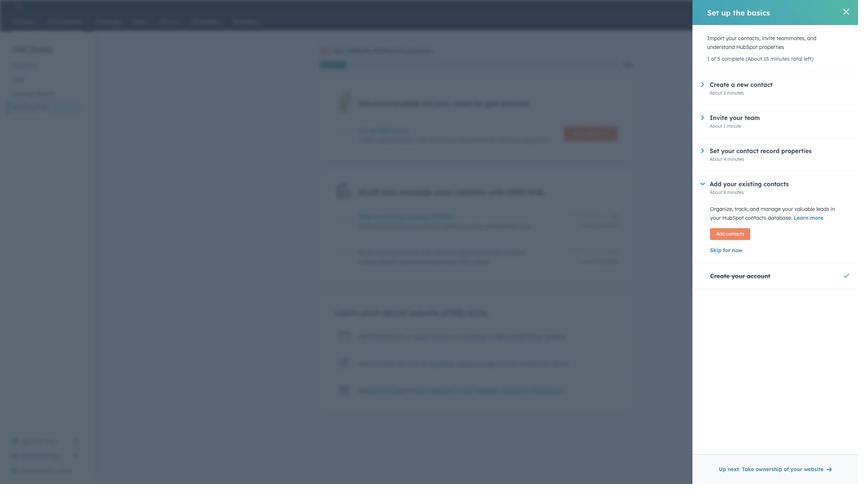 Task type: locate. For each thing, give the bounding box(es) containing it.
0 vertical spatial tools
[[392, 47, 406, 55]]

0 vertical spatial contacts,
[[739, 35, 761, 42]]

1 vertical spatial ownership
[[756, 466, 783, 473]]

15
[[764, 56, 770, 62]]

contacts inside add your existing contacts about 8 minutes
[[764, 180, 790, 188]]

0 vertical spatial to
[[475, 98, 483, 109]]

contacts up now
[[727, 231, 745, 237]]

service
[[37, 90, 55, 97]]

about left 4
[[710, 157, 723, 162]]

calling icon image
[[736, 3, 743, 10]]

0 horizontal spatial in
[[456, 387, 461, 394]]

ownership inside take ownership of your website build and customize your site with powerful content management tools
[[375, 213, 405, 221]]

with inside take ownership of your website build and customize your site with powerful content management tools
[[432, 223, 442, 230]]

caret image for set
[[702, 148, 705, 153]]

your inside the import your contacts, invite teammates, and understand hubspot properties
[[727, 35, 737, 42]]

link opens in a new window image inside need some help? find a partner in the hubspot solutions directory link
[[560, 387, 565, 396]]

0 vertical spatial caret image
[[702, 115, 705, 120]]

1 horizontal spatial basics
[[748, 8, 771, 17]]

start
[[574, 131, 587, 137], [21, 468, 33, 474]]

basics inside set up the basics import your contacts, invite teammates, and understand hubspot properties
[[391, 127, 409, 134]]

1 vertical spatial add
[[717, 231, 725, 237]]

minutes
[[771, 56, 790, 62], [728, 90, 744, 96], [728, 157, 745, 162], [728, 190, 745, 195], [602, 223, 618, 229], [602, 259, 618, 264]]

0 horizontal spatial import
[[359, 137, 376, 143]]

more inside button
[[811, 215, 824, 221]]

teammates, down search hubspot search box
[[777, 35, 806, 42]]

invite inside the import your contacts, invite teammates, and understand hubspot properties
[[763, 35, 776, 42]]

1 horizontal spatial (cms)
[[372, 47, 390, 55]]

1 horizontal spatial contacts,
[[739, 35, 761, 42]]

get
[[359, 333, 369, 341], [359, 360, 369, 368]]

contact inside set your contact record properties about 4 minutes
[[737, 147, 759, 155]]

marketplaces image
[[752, 3, 758, 10]]

add inside add your existing contacts about 8 minutes
[[710, 180, 722, 188]]

1 vertical spatial understand
[[470, 137, 498, 143]]

add for contacts
[[717, 231, 725, 237]]

basics inside dialog
[[748, 8, 771, 17]]

1 horizontal spatial ownership
[[756, 466, 783, 473]]

0 vertical spatial started
[[501, 98, 530, 109]]

skip for now
[[711, 247, 743, 254]]

create down skip
[[711, 273, 730, 280]]

1 left 5
[[708, 56, 710, 62]]

contact inside create a new contact about 2 minutes
[[751, 81, 773, 88]]

site inside take ownership of your website build and customize your site with powerful content management tools
[[422, 223, 430, 230]]

0 vertical spatial contacts
[[764, 180, 790, 188]]

1 vertical spatial build
[[359, 223, 371, 230]]

to
[[475, 98, 483, 109], [422, 360, 428, 368]]

your inside invite your team button
[[36, 453, 47, 460]]

minutes right 25
[[602, 223, 618, 229]]

team down "plan"
[[48, 453, 61, 460]]

contacts,
[[739, 35, 761, 42], [390, 137, 412, 143]]

import inside the import your contacts, invite teammates, and understand hubspot properties
[[708, 35, 725, 42]]

the right partner
[[463, 387, 473, 394]]

invite up minute in the top of the page
[[710, 114, 728, 122]]

1 horizontal spatial invite
[[763, 35, 776, 42]]

0 vertical spatial 1
[[708, 56, 710, 62]]

0 vertical spatial caret image
[[702, 82, 705, 87]]

publish
[[359, 259, 376, 266]]

the
[[734, 8, 746, 17], [380, 127, 389, 134], [463, 387, 473, 394]]

minutes inside create a new contact about 2 minutes
[[728, 90, 744, 96]]

1 horizontal spatial on
[[452, 333, 460, 341]]

start left tasks
[[574, 131, 587, 137]]

1 vertical spatial learn
[[335, 308, 358, 318]]

menu item
[[731, 0, 733, 12]]

0 vertical spatial get
[[359, 333, 369, 341]]

0 vertical spatial understand
[[708, 44, 736, 50]]

team inside button
[[48, 453, 61, 460]]

basics
[[748, 8, 771, 17], [391, 127, 409, 134]]

0 horizontal spatial (cms)
[[33, 104, 47, 111]]

about left minute in the top of the page
[[710, 123, 723, 129]]

contact left record
[[737, 147, 759, 155]]

add
[[710, 180, 722, 188], [717, 231, 725, 237]]

understand inside set up the basics import your contacts, invite teammates, and understand hubspot properties
[[470, 137, 498, 143]]

ownership right next:
[[756, 466, 783, 473]]

minutes right '2'
[[728, 90, 744, 96]]

minutes right 4
[[728, 157, 745, 162]]

customer service
[[12, 90, 55, 97]]

total
[[792, 56, 803, 62]]

1 vertical spatial invite
[[414, 137, 427, 143]]

more for learn more
[[811, 215, 824, 221]]

your
[[727, 35, 737, 42], [730, 114, 744, 122], [378, 137, 389, 143], [722, 147, 735, 155], [724, 180, 737, 188], [435, 187, 453, 197], [783, 206, 794, 213], [415, 213, 428, 221], [711, 215, 722, 221], [409, 223, 420, 230], [376, 249, 390, 256], [378, 259, 389, 266], [459, 259, 470, 266], [732, 273, 746, 280], [34, 438, 45, 445], [36, 453, 47, 460], [791, 466, 803, 473]]

get a hands-on intro to building website pages in this interactive demo link
[[359, 360, 570, 368]]

0 vertical spatial teammates,
[[777, 35, 806, 42]]

plan
[[46, 438, 56, 445]]

notifications button
[[789, 0, 801, 12]]

tools right 'management'
[[520, 223, 532, 230]]

0 vertical spatial ownership
[[375, 213, 405, 221]]

0% up the about 25 minutes
[[612, 214, 618, 219]]

more left about
[[360, 308, 381, 318]]

about inside add your existing contacts about 8 minutes
[[710, 190, 723, 195]]

ownership
[[375, 213, 405, 221], [756, 466, 783, 473]]

and down set up the basics button
[[459, 137, 468, 143]]

link opens in a new window image
[[560, 387, 565, 396], [73, 437, 78, 446], [73, 439, 78, 444]]

contacts
[[764, 180, 790, 188], [746, 215, 767, 221], [727, 231, 745, 237]]

1 vertical spatial 0%
[[612, 249, 618, 255]]

invite for invite your team about 1 minute
[[710, 114, 728, 122]]

partner
[[432, 387, 454, 394]]

1 0% from the top
[[612, 214, 618, 219]]

demo right interactive at the bottom right of the page
[[553, 360, 570, 368]]

1 vertical spatial team
[[48, 453, 61, 460]]

caret image
[[702, 82, 705, 87], [701, 183, 706, 185]]

content down take ownership of your website button
[[466, 223, 484, 230]]

this
[[507, 360, 518, 368]]

0 vertical spatial take
[[359, 213, 373, 221]]

and left customize
[[373, 223, 382, 230]]

1 horizontal spatial learn
[[794, 215, 809, 221]]

minutes inside add your existing contacts about 8 minutes
[[728, 190, 745, 195]]

create up '2'
[[710, 81, 730, 88]]

0 vertical spatial in
[[832, 206, 836, 213]]

you
[[435, 98, 450, 109]]

about inside create a new contact about 2 minutes
[[710, 90, 723, 96]]

your inside set your contact record properties about 4 minutes
[[722, 147, 735, 155]]

high-
[[494, 333, 509, 341]]

link opens in a new window image
[[560, 389, 565, 394]]

engine-
[[456, 249, 479, 256]]

ownership up customize
[[375, 213, 405, 221]]

1 horizontal spatial in
[[500, 360, 506, 368]]

add up skip
[[717, 231, 725, 237]]

view your plan
[[21, 438, 56, 445]]

9%
[[624, 61, 633, 69]]

in right leads at the top of page
[[832, 206, 836, 213]]

0 vertical spatial set
[[708, 8, 720, 17]]

marketing
[[12, 62, 36, 69]]

0 horizontal spatial demo
[[57, 468, 71, 474]]

1 inside invite your team about 1 minute
[[724, 123, 726, 129]]

to left "get"
[[475, 98, 483, 109]]

1 vertical spatial start
[[21, 468, 33, 474]]

content down friendly
[[472, 259, 490, 266]]

1 vertical spatial site
[[390, 259, 399, 266]]

and inside the import your contacts, invite teammates, and understand hubspot properties
[[808, 35, 817, 42]]

1 horizontal spatial 1
[[724, 123, 726, 129]]

1 vertical spatial (cms)
[[33, 104, 47, 111]]

understand inside the import your contacts, invite teammates, and understand hubspot properties
[[708, 44, 736, 50]]

set inside set up the basics import your contacts, invite teammates, and understand hubspot properties
[[359, 127, 369, 134]]

1 vertical spatial contacts,
[[390, 137, 412, 143]]

0 horizontal spatial on
[[397, 360, 405, 368]]

team inside invite your team about 1 minute
[[745, 114, 761, 122]]

learn for learn more about website (cms) tools
[[335, 308, 358, 318]]

1 left minute in the top of the page
[[724, 123, 726, 129]]

0 horizontal spatial take
[[359, 213, 373, 221]]

take ownership of your website button
[[359, 213, 559, 221]]

organize,
[[711, 206, 734, 213]]

and down audience
[[400, 259, 410, 266]]

create for create your account
[[711, 273, 730, 280]]

start left overview
[[21, 468, 33, 474]]

0 vertical spatial properties
[[760, 44, 785, 50]]

user guide views element
[[7, 32, 83, 115]]

with left "cms"
[[488, 187, 505, 197]]

2 horizontal spatial of
[[784, 466, 790, 473]]

your website (cms) tools progress progress bar
[[320, 61, 347, 69]]

0 vertical spatial build
[[359, 187, 379, 197]]

1 vertical spatial invite
[[21, 453, 35, 460]]

2 get from the top
[[359, 360, 369, 368]]

manage inside organize, track, and manage your valuable leads in your hubspot contacts database.
[[761, 206, 782, 213]]

add up organize,
[[710, 180, 722, 188]]

leads
[[817, 206, 830, 213]]

the inside dialog
[[734, 8, 746, 17]]

notifications image
[[792, 3, 799, 10]]

import
[[708, 35, 725, 42], [359, 137, 376, 143]]

2 build from the top
[[359, 223, 371, 230]]

the for set up the basics
[[734, 8, 746, 17]]

and inside take ownership of your website build and customize your site with powerful content management tools
[[373, 223, 382, 230]]

in left this
[[500, 360, 506, 368]]

site
[[422, 223, 430, 230], [390, 259, 399, 266]]

0 vertical spatial content
[[466, 223, 484, 230]]

2 vertical spatial (cms)
[[442, 308, 466, 318]]

teammates, inside set up the basics import your contacts, invite teammates, and understand hubspot properties
[[429, 137, 458, 143]]

caret image
[[702, 115, 705, 120], [702, 148, 705, 153]]

your inside set up the basics import your contacts, invite teammates, and understand hubspot properties
[[378, 137, 389, 143]]

basics for set up the basics import your contacts, invite teammates, and understand hubspot properties
[[391, 127, 409, 134]]

add inside "button"
[[717, 231, 725, 237]]

contacts down track,
[[746, 215, 767, 221]]

up inside set up the basics import your contacts, invite teammates, and understand hubspot properties
[[370, 127, 378, 134]]

invite for invite your team
[[21, 453, 35, 460]]

and
[[808, 35, 817, 42], [459, 137, 468, 143], [382, 187, 397, 197], [751, 206, 760, 213], [373, 223, 382, 230], [400, 259, 410, 266]]

2 vertical spatial in
[[456, 387, 461, 394]]

2 vertical spatial set
[[710, 147, 720, 155]]

sales button
[[7, 73, 83, 87]]

with left powerful
[[432, 223, 442, 230]]

understand down set up the basics button
[[470, 137, 498, 143]]

0 vertical spatial invite
[[710, 114, 728, 122]]

1 horizontal spatial manage
[[761, 206, 782, 213]]

up left calling icon
[[722, 8, 731, 17]]

create inside create a new contact about 2 minutes
[[710, 81, 730, 88]]

start inside button
[[574, 131, 587, 137]]

2 vertical spatial of
[[784, 466, 790, 473]]

1 horizontal spatial team
[[745, 114, 761, 122]]

0 horizontal spatial learn
[[335, 308, 358, 318]]

1 vertical spatial more
[[360, 308, 381, 318]]

of inside button
[[784, 466, 790, 473]]

1 horizontal spatial demo
[[553, 360, 570, 368]]

start for start overview demo
[[21, 468, 33, 474]]

0% up about 26 minutes
[[612, 249, 618, 255]]

complete
[[723, 56, 745, 62]]

0%
[[612, 214, 618, 219], [612, 249, 618, 255]]

demo right overview
[[57, 468, 71, 474]]

learn for learn more
[[794, 215, 809, 221]]

0 vertical spatial start
[[574, 131, 587, 137]]

learn inside button
[[794, 215, 809, 221]]

solutions
[[502, 387, 529, 394]]

0 vertical spatial import
[[708, 35, 725, 42]]

more
[[811, 215, 824, 221], [360, 308, 381, 318]]

visitors
[[429, 259, 446, 266]]

0 horizontal spatial manage
[[399, 187, 432, 197]]

some
[[376, 387, 392, 394]]

set for set up the basics import your contacts, invite teammates, and understand hubspot properties
[[359, 127, 369, 134]]

0 vertical spatial website
[[347, 47, 371, 55]]

0 horizontal spatial site
[[390, 259, 399, 266]]

(cms) inside button
[[33, 104, 47, 111]]

0 vertical spatial learn
[[794, 215, 809, 221]]

take right next:
[[743, 466, 755, 473]]

on right lesson
[[452, 333, 460, 341]]

up
[[720, 466, 727, 473]]

tools left progress
[[392, 47, 406, 55]]

start for start tasks
[[574, 131, 587, 137]]

your
[[332, 47, 345, 55]]

1 horizontal spatial of
[[712, 56, 717, 62]]

1 get from the top
[[359, 333, 369, 341]]

the inside set up the basics import your contacts, invite teammates, and understand hubspot properties
[[380, 127, 389, 134]]

a right find
[[426, 387, 430, 394]]

take ownership of your website build and customize your site with powerful content management tools
[[359, 213, 532, 230]]

0 horizontal spatial teammates,
[[429, 137, 458, 143]]

0 vertical spatial team
[[745, 114, 761, 122]]

take up grow
[[359, 213, 373, 221]]

properties inside set up the basics import your contacts, invite teammates, and understand hubspot properties
[[522, 137, 547, 143]]

1 vertical spatial import
[[359, 137, 376, 143]]

2 caret image from the top
[[702, 148, 705, 153]]

about left 8 at the right
[[710, 190, 723, 195]]

2 vertical spatial tools
[[468, 308, 487, 318]]

0 horizontal spatial more
[[360, 308, 381, 318]]

2 vertical spatial properties
[[782, 147, 813, 155]]

0 vertical spatial more
[[811, 215, 824, 221]]

set
[[708, 8, 720, 17], [359, 127, 369, 134], [710, 147, 720, 155]]

invite down view
[[21, 453, 35, 460]]

sales
[[12, 76, 25, 83]]

tools up creating
[[468, 308, 487, 318]]

search button
[[840, 15, 852, 28]]

properties
[[760, 44, 785, 50], [522, 137, 547, 143], [782, 147, 813, 155]]

invite
[[763, 35, 776, 42], [414, 137, 427, 143]]

learn more about website (cms) tools
[[335, 308, 487, 318]]

team down create a new contact about 2 minutes
[[745, 114, 761, 122]]

with down grow your audience with search engine-friendly content button
[[448, 259, 458, 266]]

demo
[[553, 360, 570, 368], [57, 468, 71, 474]]

hubspot inside organize, track, and manage your valuable leads in your hubspot contacts database.
[[723, 215, 745, 221]]

1 horizontal spatial teammates,
[[777, 35, 806, 42]]

minutes right '15'
[[771, 56, 790, 62]]

a left new
[[732, 81, 736, 88]]

get for get a hands-on intro to building website pages in this interactive demo
[[359, 360, 369, 368]]

1 vertical spatial get
[[359, 360, 369, 368]]

more down leads at the top of page
[[811, 215, 824, 221]]

help image
[[767, 3, 774, 10]]

content right friendly
[[503, 249, 526, 256]]

0% for grow your audience with search engine-friendly content
[[612, 249, 618, 255]]

menu
[[692, 0, 850, 12]]

website right the your
[[347, 47, 371, 55]]

site down audience
[[390, 259, 399, 266]]

to right intro
[[422, 360, 428, 368]]

0 vertical spatial demo
[[553, 360, 570, 368]]

your inside "up next: take ownership of your website" button
[[791, 466, 803, 473]]

teammates, down set up the basics button
[[429, 137, 458, 143]]

customer service button
[[7, 87, 83, 101]]

performing
[[509, 333, 543, 341]]

a left high- at the right
[[488, 333, 492, 341]]

1 horizontal spatial more
[[811, 215, 824, 221]]

started down about
[[371, 333, 393, 341]]

and right track,
[[751, 206, 760, 213]]

2 horizontal spatial the
[[734, 8, 746, 17]]

build inside take ownership of your website build and customize your site with powerful content management tools
[[359, 223, 371, 230]]

site left powerful
[[422, 223, 430, 230]]

0 vertical spatial add
[[710, 180, 722, 188]]

2 0% from the top
[[612, 249, 618, 255]]

with
[[488, 187, 505, 197], [432, 223, 442, 230], [420, 249, 433, 256], [448, 259, 458, 266], [394, 333, 407, 341]]

need
[[453, 98, 472, 109]]

contacts inside organize, track, and manage your valuable leads in your hubspot contacts database.
[[746, 215, 767, 221]]

about
[[710, 90, 723, 96], [710, 123, 723, 129], [710, 157, 723, 162], [710, 190, 723, 195], [582, 223, 594, 229], [582, 259, 594, 264]]

invite inside invite your team about 1 minute
[[710, 114, 728, 122]]

tasks
[[588, 131, 601, 137]]

upgrade
[[705, 4, 726, 10]]

learn
[[794, 215, 809, 221], [335, 308, 358, 318]]

contact right new
[[751, 81, 773, 88]]

valuable
[[795, 206, 816, 213]]

1 vertical spatial manage
[[761, 206, 782, 213]]

in right partner
[[456, 387, 461, 394]]

1 vertical spatial caret image
[[701, 183, 706, 185]]

calling icon button
[[733, 1, 746, 11]]

hub
[[528, 187, 544, 197]]

powerful
[[443, 223, 464, 230]]

website (cms)
[[12, 104, 47, 111]]

about inside set your contact record properties about 4 minutes
[[710, 157, 723, 162]]

contacts right existing
[[764, 180, 790, 188]]

import your contacts, invite teammates, and understand hubspot properties
[[708, 35, 817, 50]]

0 vertical spatial contact
[[751, 81, 773, 88]]

website down customer
[[12, 104, 31, 111]]

hands-
[[377, 360, 397, 368]]

minutes right 8 at the right
[[728, 190, 745, 195]]

1 vertical spatial tools
[[520, 223, 532, 230]]

customer
[[12, 90, 35, 97]]

0 horizontal spatial started
[[371, 333, 393, 341]]

and inside set up the basics import your contacts, invite teammates, and understand hubspot properties
[[459, 137, 468, 143]]

the left marketplaces image
[[734, 8, 746, 17]]

up for set up the basics
[[722, 8, 731, 17]]

team for invite your team
[[48, 453, 61, 460]]

up down recommended: on the top
[[370, 127, 378, 134]]

1 build from the top
[[359, 187, 379, 197]]

invite inside button
[[21, 453, 35, 460]]

1 vertical spatial the
[[380, 127, 389, 134]]

existing
[[739, 180, 763, 188]]

recommended:
[[359, 98, 421, 109]]

1 horizontal spatial the
[[463, 387, 473, 394]]

take
[[359, 213, 373, 221], [743, 466, 755, 473]]

about left '2'
[[710, 90, 723, 96]]

invite inside set up the basics import your contacts, invite teammates, and understand hubspot properties
[[414, 137, 427, 143]]

customize
[[383, 223, 408, 230]]

on left intro
[[397, 360, 405, 368]]

1 caret image from the top
[[702, 115, 705, 120]]

1 vertical spatial in
[[500, 360, 506, 368]]

on
[[452, 333, 460, 341], [397, 360, 405, 368]]

1 horizontal spatial invite
[[710, 114, 728, 122]]

content
[[466, 223, 484, 230], [503, 249, 526, 256], [472, 259, 490, 266]]

0 horizontal spatial understand
[[470, 137, 498, 143]]

started right "get"
[[501, 98, 530, 109]]

understand up 5
[[708, 44, 736, 50]]

1 horizontal spatial start
[[574, 131, 587, 137]]

(cms)
[[372, 47, 390, 55], [33, 104, 47, 111], [442, 308, 466, 318]]

about 26 minutes
[[582, 259, 618, 264]]

of
[[712, 56, 717, 62], [407, 213, 413, 221], [784, 466, 790, 473]]

tools
[[392, 47, 406, 55], [520, 223, 532, 230], [468, 308, 487, 318]]

and down search hubspot search box
[[808, 35, 817, 42]]

set for set your contact record properties about 4 minutes
[[710, 147, 720, 155]]

1 horizontal spatial tools
[[468, 308, 487, 318]]

properties inside set your contact record properties about 4 minutes
[[782, 147, 813, 155]]

1 horizontal spatial import
[[708, 35, 725, 42]]

0 horizontal spatial ownership
[[375, 213, 405, 221]]

and inside organize, track, and manage your valuable leads in your hubspot contacts database.
[[751, 206, 760, 213]]

the down recommended: on the top
[[380, 127, 389, 134]]

up inside set up the basics dialog
[[722, 8, 731, 17]]

1 vertical spatial 1
[[724, 123, 726, 129]]

0 horizontal spatial contacts,
[[390, 137, 412, 143]]

set inside set your contact record properties about 4 minutes
[[710, 147, 720, 155]]

upgrade image
[[697, 3, 704, 10]]



Task type: vqa. For each thing, say whether or not it's contained in the screenshot.
1st text from the bottom
no



Task type: describe. For each thing, give the bounding box(es) containing it.
set up the basics button
[[359, 127, 559, 134]]

settings image
[[780, 3, 786, 10]]

pomatoes button
[[803, 0, 849, 12]]

set for set up the basics
[[708, 8, 720, 17]]

view your plan link
[[7, 434, 83, 449]]

add for your
[[710, 180, 722, 188]]

tyler black image
[[807, 3, 814, 9]]

start overview demo
[[21, 468, 71, 474]]

build and manage your website with cms hub
[[359, 187, 544, 197]]

left)
[[805, 56, 814, 62]]

search image
[[843, 19, 849, 24]]

more for learn more about website (cms) tools
[[360, 308, 381, 318]]

now
[[733, 247, 743, 254]]

hubspot inside set up the basics import your contacts, invite teammates, and understand hubspot properties
[[499, 137, 521, 143]]

grow
[[359, 249, 375, 256]]

26
[[596, 259, 601, 264]]

minutes right 26
[[602, 259, 618, 264]]

all
[[423, 98, 433, 109]]

hubspot inside the import your contacts, invite teammates, and understand hubspot properties
[[737, 44, 759, 50]]

tools inside take ownership of your website build and customize your site with powerful content management tools
[[520, 223, 532, 230]]

close image
[[844, 9, 850, 15]]

add your existing contacts about 8 minutes
[[710, 180, 790, 195]]

up next: take ownership of your website
[[720, 466, 824, 473]]

get
[[485, 98, 498, 109]]

with up attract
[[420, 249, 433, 256]]

with left the quick
[[394, 333, 407, 341]]

your inside add your existing contacts about 8 minutes
[[724, 180, 737, 188]]

set up the basics dialog
[[693, 0, 859, 484]]

1 horizontal spatial to
[[475, 98, 483, 109]]

building
[[430, 360, 454, 368]]

need some help? find a partner in the hubspot solutions directory
[[359, 387, 559, 394]]

your inside view your plan link
[[34, 438, 45, 445]]

about left 25
[[582, 223, 594, 229]]

0 vertical spatial of
[[712, 56, 717, 62]]

basics for set up the basics
[[748, 8, 771, 17]]

lesson
[[432, 333, 451, 341]]

in inside organize, track, and manage your valuable leads in your hubspot contacts database.
[[832, 206, 836, 213]]

a inside create a new contact about 2 minutes
[[732, 81, 736, 88]]

team for invite your team about 1 minute
[[745, 114, 761, 122]]

set up the basics import your contacts, invite teammates, and understand hubspot properties
[[359, 127, 547, 143]]

about inside invite your team about 1 minute
[[710, 123, 723, 129]]

creating
[[462, 333, 486, 341]]

marketplaces button
[[747, 0, 763, 12]]

website inside button
[[12, 104, 31, 111]]

settings link
[[778, 2, 787, 10]]

about
[[383, 308, 407, 318]]

overview
[[34, 468, 56, 474]]

2 vertical spatial content
[[472, 259, 490, 266]]

for
[[724, 247, 731, 254]]

0 horizontal spatial tools
[[392, 47, 406, 55]]

add contacts button
[[711, 228, 751, 240]]

0 vertical spatial (cms)
[[372, 47, 390, 55]]

pomatoes
[[815, 3, 838, 9]]

user
[[12, 44, 29, 54]]

2
[[724, 90, 727, 96]]

import inside set up the basics import your contacts, invite teammates, and understand hubspot properties
[[359, 137, 376, 143]]

help?
[[394, 387, 410, 394]]

and up customize
[[382, 187, 397, 197]]

user guide
[[12, 44, 52, 54]]

website inside button
[[805, 466, 824, 473]]

learn more
[[794, 215, 824, 221]]

pages
[[480, 360, 498, 368]]

a left the hands-
[[371, 360, 375, 368]]

website (cms) button
[[7, 101, 83, 115]]

learn more button
[[794, 214, 824, 222]]

start overview demo link
[[7, 464, 83, 478]]

grow your audience with search engine-friendly content publish your site and attract visitors with your content
[[359, 249, 526, 266]]

hubspot link
[[9, 1, 28, 10]]

create a new contact about 2 minutes
[[710, 81, 773, 96]]

caret image for invite
[[702, 115, 705, 120]]

invite your team button
[[7, 449, 83, 464]]

your website (cms) tools progress
[[332, 47, 433, 55]]

interactive
[[520, 360, 552, 368]]

get for get started with a quick lesson on creating a high-performing website
[[359, 333, 369, 341]]

0 vertical spatial on
[[452, 333, 460, 341]]

about 25 minutes
[[582, 223, 618, 229]]

contacts, inside the import your contacts, invite teammates, and understand hubspot properties
[[739, 35, 761, 42]]

1 horizontal spatial website
[[347, 47, 371, 55]]

a left the quick
[[409, 333, 413, 341]]

0 vertical spatial manage
[[399, 187, 432, 197]]

menu containing pomatoes
[[692, 0, 850, 12]]

properties inside the import your contacts, invite teammates, and understand hubspot properties
[[760, 44, 785, 50]]

get started with a quick lesson on creating a high-performing website
[[359, 333, 567, 341]]

25
[[596, 223, 601, 229]]

attract
[[411, 259, 428, 266]]

database.
[[769, 215, 793, 221]]

2 horizontal spatial (cms)
[[442, 308, 466, 318]]

need
[[359, 387, 375, 394]]

find
[[411, 387, 424, 394]]

contacts inside add contacts "button"
[[727, 231, 745, 237]]

site inside the grow your audience with search engine-friendly content publish your site and attract visitors with your content
[[390, 259, 399, 266]]

take inside button
[[743, 466, 755, 473]]

up for set up the basics import your contacts, invite teammates, and understand hubspot properties
[[370, 127, 378, 134]]

invite your team
[[21, 453, 61, 460]]

create your account
[[711, 273, 771, 280]]

teammates, inside the import your contacts, invite teammates, and understand hubspot properties
[[777, 35, 806, 42]]

1 vertical spatial to
[[422, 360, 428, 368]]

your inside invite your team about 1 minute
[[730, 114, 744, 122]]

0% for take ownership of your website
[[612, 214, 618, 219]]

marketing button
[[7, 59, 83, 73]]

intro
[[407, 360, 421, 368]]

caret image for add
[[701, 183, 706, 185]]

invite your team about 1 minute
[[710, 114, 761, 129]]

Search HubSpot search field
[[755, 15, 846, 28]]

progress
[[408, 47, 433, 55]]

next:
[[728, 466, 741, 473]]

about left 26
[[582, 259, 594, 264]]

1 vertical spatial demo
[[57, 468, 71, 474]]

the for set up the basics import your contacts, invite teammates, and understand hubspot properties
[[380, 127, 389, 134]]

1 vertical spatial started
[[371, 333, 393, 341]]

0 horizontal spatial 1
[[708, 56, 710, 62]]

record
[[761, 147, 780, 155]]

start tasks button
[[565, 127, 618, 142]]

management
[[486, 223, 518, 230]]

1 horizontal spatial started
[[501, 98, 530, 109]]

website inside take ownership of your website build and customize your site with powerful content management tools
[[430, 213, 453, 221]]

quick
[[414, 333, 431, 341]]

set your contact record properties about 4 minutes
[[710, 147, 813, 162]]

content inside take ownership of your website build and customize your site with powerful content management tools
[[466, 223, 484, 230]]

cms
[[508, 187, 525, 197]]

view
[[21, 438, 32, 445]]

of inside take ownership of your website build and customize your site with powerful content management tools
[[407, 213, 413, 221]]

search
[[435, 249, 454, 256]]

8
[[724, 190, 727, 195]]

skip for now button
[[711, 246, 841, 255]]

minute
[[728, 123, 742, 129]]

take inside take ownership of your website build and customize your site with powerful content management tools
[[359, 213, 373, 221]]

help button
[[764, 0, 777, 12]]

recommended: all you need to get started
[[359, 98, 530, 109]]

and inside the grow your audience with search engine-friendly content publish your site and attract visitors with your content
[[400, 259, 410, 266]]

hubspot image
[[13, 1, 22, 10]]

minutes inside set your contact record properties about 4 minutes
[[728, 157, 745, 162]]

5
[[718, 56, 721, 62]]

set up the basics
[[708, 8, 771, 17]]

skip
[[711, 247, 722, 254]]

account
[[748, 273, 771, 280]]

add contacts
[[717, 231, 745, 237]]

caret image for create
[[702, 82, 705, 87]]

contacts, inside set up the basics import your contacts, invite teammates, and understand hubspot properties
[[390, 137, 412, 143]]

ownership inside button
[[756, 466, 783, 473]]

2 vertical spatial the
[[463, 387, 473, 394]]

grow your audience with search engine-friendly content button
[[359, 249, 559, 256]]

1 vertical spatial content
[[503, 249, 526, 256]]

create for create a new contact about 2 minutes
[[710, 81, 730, 88]]



